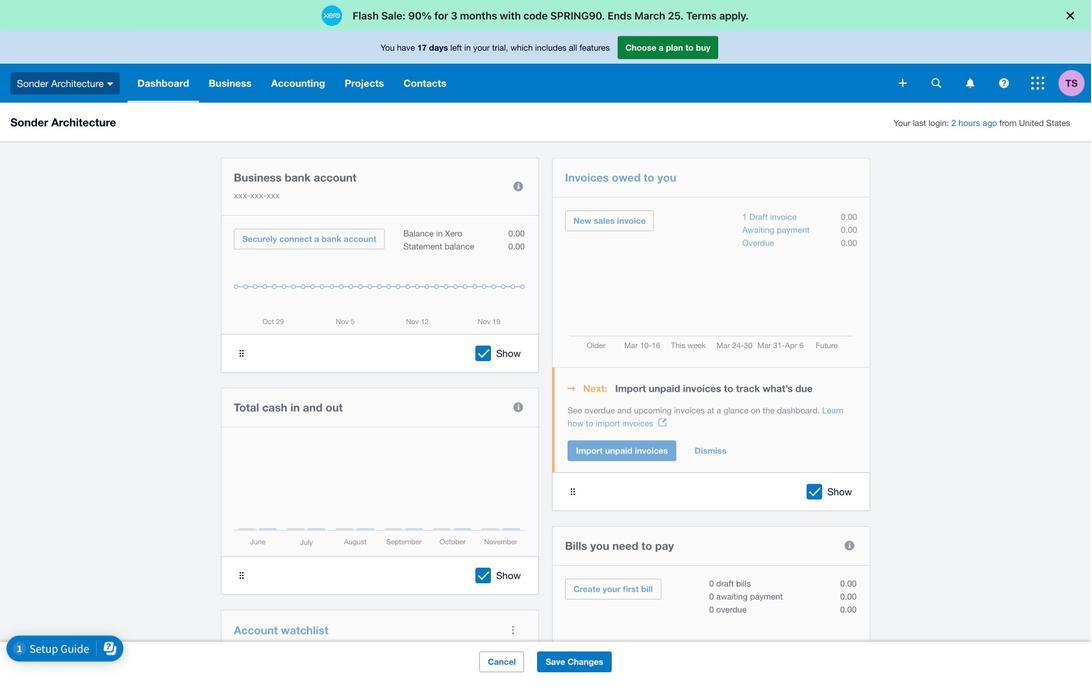 Task type: vqa. For each thing, say whether or not it's contained in the screenshot.
"Panel body" document
yes



Task type: describe. For each thing, give the bounding box(es) containing it.
panel body document
[[568, 404, 858, 430]]



Task type: locate. For each thing, give the bounding box(es) containing it.
banner
[[0, 31, 1092, 103]]

opens in a new tab image
[[659, 419, 667, 427]]

svg image
[[1032, 77, 1045, 90], [932, 78, 942, 88], [967, 78, 975, 88], [1000, 78, 1010, 88], [899, 79, 907, 87], [107, 82, 113, 86]]

dialog
[[0, 0, 1092, 31]]



